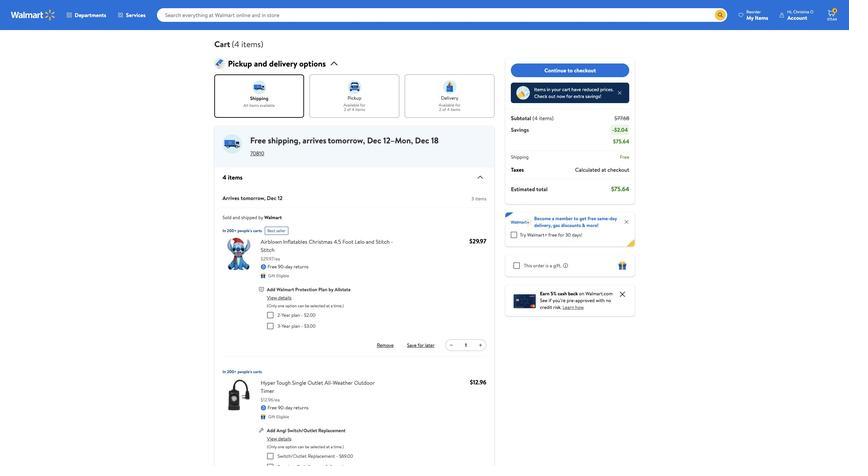Task type: vqa. For each thing, say whether or not it's contained in the screenshot.
The Kitchen & Dining on the top
no



Task type: locate. For each thing, give the bounding box(es) containing it.
items down pickup
[[356, 107, 365, 112]]

available for delivery
[[439, 102, 455, 108]]

view details (only one option can be selected at a time.)
[[267, 294, 344, 309], [267, 435, 344, 450]]

replacement left the '$69.00'
[[308, 453, 335, 460]]

day
[[610, 215, 617, 222], [286, 263, 293, 270], [286, 404, 293, 411]]

1 people's from the top
[[238, 228, 252, 234]]

1 vertical spatial replacement
[[308, 453, 335, 460]]

$75.64 down calculated at checkout
[[611, 185, 630, 193]]

0 vertical spatial and
[[254, 58, 267, 69]]

year
[[282, 312, 290, 319], [282, 323, 290, 330]]

0 vertical spatial in 200+ people's carts alert
[[223, 224, 262, 235]]

1 vertical spatial can
[[298, 444, 304, 450]]

stitch down airblown
[[261, 246, 275, 254]]

2 200+ from the top
[[227, 369, 237, 375]]

one for $12.96
[[278, 444, 285, 450]]

(only up 2-year plan - $2.00 option
[[267, 303, 277, 309]]

1 horizontal spatial items)
[[539, 114, 554, 122]]

checkout up "reduced"
[[574, 67, 596, 74]]

gifteligibleicon image
[[261, 273, 266, 278], [261, 414, 266, 419]]

2 returns from the top
[[294, 404, 309, 411]]

1 vertical spatial view details (only one option can be selected at a time.)
[[267, 435, 344, 450]]

1 one from the top
[[278, 303, 285, 309]]

free 90-day returns down $29.97/ea
[[268, 263, 309, 270]]

switch/outlet right angi
[[288, 427, 317, 434]]

seller
[[276, 228, 286, 234]]

(4 for subtotal
[[533, 114, 538, 122]]

christmas
[[309, 238, 333, 246]]

for inside banner
[[558, 232, 565, 238]]

remove
[[377, 342, 394, 349]]

dec
[[367, 135, 381, 146], [415, 135, 429, 146], [267, 194, 277, 202]]

plan up 3-year plan - $3.00 in the bottom of the page
[[292, 312, 300, 319]]

items inside reorder my items
[[755, 14, 769, 21]]

hyper
[[261, 379, 275, 387]]

2 of from the left
[[443, 107, 446, 112]]

items down intent image for delivery
[[451, 107, 461, 112]]

0 horizontal spatial by
[[258, 214, 263, 221]]

a right become
[[552, 215, 555, 222]]

shipping inside free shipping , arrives tomorrow, dec 12–mon, dec 18 70810
[[268, 135, 299, 146]]

18
[[431, 135, 439, 146]]

items right all
[[249, 102, 259, 108]]

hi, christina o account
[[788, 9, 814, 21]]

0 horizontal spatial to
[[568, 67, 573, 74]]

0 vertical spatial shipping
[[250, 95, 269, 102]]

1 horizontal spatial (4
[[533, 114, 538, 122]]

free down $29.97/ea
[[268, 263, 277, 270]]

1 vertical spatial gift eligible
[[268, 414, 289, 420]]

one
[[278, 303, 285, 309], [278, 444, 285, 450]]

0 vertical spatial returns
[[294, 263, 309, 270]]

cash
[[558, 290, 567, 297]]

70810
[[250, 150, 264, 157]]

by right plan
[[329, 286, 334, 293]]

200+ up hyper tough single outlet all-weather outdoor timer, with add-on services, $12.96/ea, 1 in cart gift eligible image
[[227, 369, 237, 375]]

1 vertical spatial view details button
[[267, 435, 292, 442]]

for inside items in your cart have reduced prices. check out now for extra savings!
[[567, 93, 573, 100]]

walmart
[[264, 214, 282, 221], [277, 286, 294, 293]]

walmart plus image
[[511, 219, 532, 226]]

1 eligible from the top
[[276, 273, 289, 278]]

view details button for $29.97
[[267, 294, 292, 301]]

5%
[[551, 290, 557, 297]]

year down 2-year plan - $2.00
[[282, 323, 290, 330]]

2 available from the left
[[439, 102, 455, 108]]

1 vertical spatial details
[[278, 435, 292, 442]]

1 available from the left
[[344, 102, 359, 108]]

0 vertical spatial $75.64
[[828, 17, 837, 22]]

items inside items in your cart have reduced prices. check out now for extra savings!
[[534, 86, 546, 93]]

1 vertical spatial in 200+ people's carts
[[223, 369, 262, 375]]

2 vertical spatial at
[[326, 444, 330, 450]]

1 carts from the top
[[253, 228, 262, 234]]

airblown inflatables christmas 4.5 foot lelo and stitch - stitch $29.97/ea
[[261, 238, 393, 262]]

view down angi
[[267, 435, 277, 442]]

gift eligible up angi
[[268, 414, 289, 420]]

airblown inflatables christmas 4.5 foot lelo and stitch - stitch, with add-on services, $29.97/ea, 1 in cart gift eligible image
[[223, 238, 255, 270]]

1 gift from the top
[[268, 273, 275, 278]]

1 vertical spatial at
[[326, 303, 330, 309]]

0 vertical spatial (4
[[232, 38, 240, 50]]

shipping
[[250, 95, 269, 102], [268, 135, 299, 146]]

returns
[[294, 263, 309, 270], [294, 404, 309, 411]]

of for delivery
[[443, 107, 446, 112]]

switch/outlet
[[288, 427, 317, 434], [278, 453, 307, 460]]

reduced price image
[[517, 86, 530, 100]]

1 horizontal spatial available
[[439, 102, 455, 108]]

shipping
[[511, 154, 529, 160]]

risk.
[[554, 304, 562, 311]]

1 of from the left
[[347, 107, 351, 112]]

0 vertical spatial items
[[755, 14, 769, 21]]

fulfillment logo image
[[223, 134, 242, 154]]

1 vertical spatial 90-
[[278, 404, 286, 411]]

tomorrow, inside free shipping , arrives tomorrow, dec 12–mon, dec 18 70810
[[328, 135, 365, 146]]

0 vertical spatial gifteligibleicon image
[[261, 273, 266, 278]]

3-Year plan - $3.00 checkbox
[[267, 323, 274, 329]]

eligible up angi
[[276, 414, 289, 420]]

intent image for pickup image
[[348, 80, 361, 94]]

free 90-day returns down $12.96/ea
[[268, 404, 309, 411]]

$77.68
[[615, 114, 630, 122]]

option for $12.96
[[286, 444, 297, 450]]

decrease quantity airblown inflatables christmas 4.5 foot lelo and stitch - stitch, current quantity 1 image
[[449, 343, 454, 348]]

save
[[407, 342, 417, 349]]

earn
[[540, 290, 550, 297]]

add
[[267, 286, 276, 293], [267, 427, 276, 434]]

1 vertical spatial items
[[534, 86, 546, 93]]

1 vertical spatial one
[[278, 444, 285, 450]]

and inside airblown inflatables christmas 4.5 foot lelo and stitch - stitch $29.97/ea
[[366, 238, 375, 246]]

day up angi
[[286, 404, 293, 411]]

0 horizontal spatial items
[[534, 86, 546, 93]]

1 horizontal spatial 2
[[439, 107, 442, 112]]

0 vertical spatial stitch
[[376, 238, 390, 246]]

airblown inflatables christmas 4.5 foot lelo and stitch - stitch link
[[261, 238, 403, 254]]

$75.64 right hi, christina o account
[[828, 17, 837, 22]]

2 be from the top
[[305, 444, 310, 450]]

gift for $29.97
[[268, 273, 275, 278]]

walmart left protection
[[277, 286, 294, 293]]

departments
[[75, 11, 106, 19]]

1 vertical spatial to
[[574, 215, 579, 222]]

of for pickup
[[347, 107, 351, 112]]

1 vertical spatial gift
[[268, 414, 275, 420]]

90- down $29.97/ea
[[278, 263, 286, 270]]

reduced
[[582, 86, 599, 93]]

tough
[[277, 379, 291, 387]]

0 vertical spatial gift
[[268, 273, 275, 278]]

2 carts from the top
[[253, 369, 262, 375]]

gift for $12.96
[[268, 414, 275, 420]]

1 gifteligibleicon image from the top
[[261, 273, 266, 278]]

day down inflatables
[[286, 263, 293, 270]]

2 gift eligible from the top
[[268, 414, 289, 420]]

this
[[524, 262, 532, 269]]

dismiss capital one banner image
[[619, 290, 627, 298]]

(4 right subtotal
[[533, 114, 538, 122]]

same-
[[598, 215, 610, 222]]

delivery inside delivery available for 2 of 4 items
[[441, 95, 459, 101]]

at right calculated
[[602, 166, 607, 173]]

day for $12.96
[[286, 404, 293, 411]]

shipping left arrives
[[268, 135, 299, 146]]

view details (only one option can be selected at a time.) for $29.97
[[267, 294, 344, 309]]

hide all items image
[[474, 173, 485, 181]]

1 90- from the top
[[278, 263, 286, 270]]

0 horizontal spatial free
[[549, 232, 557, 238]]

0 vertical spatial eligible
[[276, 273, 289, 278]]

view details button down angi
[[267, 435, 292, 442]]

1 plan from the top
[[292, 312, 300, 319]]

1 horizontal spatial to
[[574, 215, 579, 222]]

people's for 2nd in 200+ people's carts alert
[[238, 369, 252, 375]]

cart
[[562, 86, 571, 93]]

0 vertical spatial details
[[278, 294, 292, 301]]

available inside delivery available for 2 of 4 items
[[439, 102, 455, 108]]

1 time.) from the top
[[334, 303, 344, 309]]

0 vertical spatial (only
[[267, 303, 277, 309]]

is
[[546, 262, 549, 269]]

weather
[[333, 379, 353, 387]]

selected up switch/outlet replacement - $69.00
[[311, 444, 325, 450]]

foot
[[343, 238, 354, 246]]

2 in from the top
[[223, 369, 226, 375]]

2 vertical spatial and
[[366, 238, 375, 246]]

intent image for shipping image
[[253, 81, 266, 94]]

all-
[[325, 379, 333, 387]]

1 vertical spatial tomorrow,
[[241, 194, 266, 202]]

and right 'lelo'
[[366, 238, 375, 246]]

view details button for $12.96
[[267, 435, 292, 442]]

0 vertical spatial 200+
[[227, 228, 237, 234]]

and right sold
[[233, 214, 240, 221]]

2 gifteligibleicon image from the top
[[261, 414, 266, 419]]

This order is a gift. checkbox
[[514, 263, 520, 269]]

0 horizontal spatial checkout
[[574, 67, 596, 74]]

at
[[602, 166, 607, 173], [326, 303, 330, 309], [326, 444, 330, 450]]

dec left 18
[[415, 135, 429, 146]]

be for $12.96
[[305, 444, 310, 450]]

carts left "best"
[[253, 228, 262, 234]]

this order is a gift.
[[524, 262, 562, 269]]

2 2 from the left
[[439, 107, 442, 112]]

2 free 90-day returns from the top
[[268, 404, 309, 411]]

1 vertical spatial day
[[286, 263, 293, 270]]

year up the 3-
[[282, 312, 290, 319]]

2
[[344, 107, 346, 112], [439, 107, 442, 112]]

in up hyper tough single outlet all-weather outdoor timer, with add-on services, $12.96/ea, 1 in cart gift eligible image
[[223, 369, 226, 375]]

1 option from the top
[[286, 303, 297, 309]]

0 horizontal spatial 2
[[344, 107, 346, 112]]

0 vertical spatial one
[[278, 303, 285, 309]]

0 vertical spatial year
[[282, 312, 290, 319]]

of down intent image for delivery
[[443, 107, 446, 112]]

eligible down $29.97/ea
[[276, 273, 289, 278]]

free 90-day returns for $12.96
[[268, 404, 309, 411]]

0 vertical spatial tomorrow,
[[328, 135, 365, 146]]

1 selected from the top
[[311, 303, 325, 309]]

tomorrow, right arrives
[[328, 135, 365, 146]]

1 vertical spatial checkout
[[608, 166, 630, 173]]

0 horizontal spatial of
[[347, 107, 351, 112]]

have
[[572, 86, 581, 93]]

0 vertical spatial to
[[568, 67, 573, 74]]

banner
[[506, 212, 635, 247]]

1 be from the top
[[305, 303, 310, 309]]

(4 right cart
[[232, 38, 240, 50]]

see if you're pre-approved with no credit risk.
[[540, 297, 611, 311]]

1 horizontal spatial items
[[755, 14, 769, 21]]

shipping up available
[[250, 95, 269, 102]]

2 selected from the top
[[311, 444, 325, 450]]

2 details from the top
[[278, 435, 292, 442]]

0 vertical spatial view
[[267, 294, 277, 301]]

0 vertical spatial free
[[588, 215, 596, 222]]

1 horizontal spatial free
[[588, 215, 596, 222]]

0 horizontal spatial available
[[344, 102, 359, 108]]

returns up protection
[[294, 263, 309, 270]]

to right continue
[[568, 67, 573, 74]]

list containing pickup
[[214, 74, 495, 118]]

$75.64
[[828, 17, 837, 22], [614, 138, 630, 145], [611, 185, 630, 193]]

1 vertical spatial selected
[[311, 444, 325, 450]]

pickup and delivery options
[[228, 58, 326, 69]]

plan down 2-year plan - $2.00
[[292, 323, 300, 330]]

for down pickup
[[360, 102, 366, 108]]

no
[[606, 297, 611, 304]]

for
[[567, 93, 573, 100], [360, 102, 366, 108], [456, 102, 461, 108], [558, 232, 565, 238], [418, 342, 424, 349]]

3 items
[[472, 195, 487, 202]]

dec left 12–mon,
[[367, 135, 381, 146]]

1 horizontal spatial of
[[443, 107, 446, 112]]

by right the shipped
[[258, 214, 263, 221]]

2 horizontal spatial and
[[366, 238, 375, 246]]

0 vertical spatial day
[[610, 215, 617, 222]]

1 returns from the top
[[294, 263, 309, 270]]

4 inside "4 $75.64"
[[834, 8, 837, 13]]

available inside pickup available for 2 of 4 items
[[344, 102, 359, 108]]

1 vertical spatial (4
[[533, 114, 538, 122]]

be up switch/outlet replacement - $69.00
[[305, 444, 310, 450]]

can for $12.96
[[298, 444, 304, 450]]

hyper tough single outlet all-weather outdoor timer, with add-on services, $12.96/ea, 1 in cart gift eligible image
[[223, 379, 255, 411]]

0 vertical spatial gift eligible
[[268, 273, 289, 278]]

1 gift eligible from the top
[[268, 273, 289, 278]]

year for 3-
[[282, 323, 290, 330]]

to left get
[[574, 215, 579, 222]]

shipping inside the shipping all items available
[[250, 95, 269, 102]]

4 down intent image for delivery
[[447, 107, 450, 112]]

gift eligible
[[268, 273, 289, 278], [268, 414, 289, 420]]

checkout inside "button"
[[574, 67, 596, 74]]

and right pickup
[[254, 58, 267, 69]]

1 200+ from the top
[[227, 228, 237, 234]]

1 year from the top
[[282, 312, 290, 319]]

free shipping, arrives tomorrow, dec 12 to mon, dec 18 70810 element
[[214, 126, 495, 162]]

items) up pickup
[[242, 38, 264, 50]]

in down sold
[[223, 228, 226, 234]]

0 vertical spatial be
[[305, 303, 310, 309]]

walmart up best seller alert
[[264, 214, 282, 221]]

dec left the 12
[[267, 194, 277, 202]]

1 vertical spatial gifteligibleicon image
[[261, 414, 266, 419]]

details down angi
[[278, 435, 292, 442]]

2-Year plan - $2.00 checkbox
[[267, 312, 274, 318]]

people's up hyper tough single outlet all-weather outdoor timer, with add-on services, $12.96/ea, 1 in cart gift eligible image
[[238, 369, 252, 375]]

items
[[249, 102, 259, 108], [356, 107, 365, 112], [451, 107, 461, 112], [228, 173, 243, 182], [475, 195, 487, 202]]

1 free 90-day returns from the top
[[268, 263, 309, 270]]

2 horizontal spatial dec
[[415, 135, 429, 146]]

a up switch/outlet replacement - $69.00
[[331, 444, 333, 450]]

one down angi
[[278, 444, 285, 450]]

delivery left the 'options'
[[269, 58, 297, 69]]

1
[[465, 342, 467, 349]]

0 horizontal spatial items)
[[242, 38, 264, 50]]

1 horizontal spatial checkout
[[608, 166, 630, 173]]

list
[[214, 74, 495, 118]]

gift eligible for $29.97
[[268, 273, 289, 278]]

(only up switch/outlet replacement - $69.00 checkbox
[[267, 444, 277, 450]]

1 horizontal spatial tomorrow,
[[328, 135, 365, 146]]

- inside airblown inflatables christmas 4.5 foot lelo and stitch - stitch $29.97/ea
[[391, 238, 393, 246]]

add for $12.96
[[267, 427, 276, 434]]

for left 30
[[558, 232, 565, 238]]

1 vertical spatial and
[[233, 214, 240, 221]]

in 200+ people's carts down the shipped
[[223, 228, 262, 234]]

gift down $12.96/ea
[[268, 414, 275, 420]]

gift eligible down $29.97/ea
[[268, 273, 289, 278]]

1 vertical spatial year
[[282, 323, 290, 330]]

of inside delivery available for 2 of 4 items
[[443, 107, 446, 112]]

pickup
[[228, 58, 252, 69]]

items
[[755, 14, 769, 21], [534, 86, 546, 93]]

2 gift from the top
[[268, 414, 275, 420]]

1 2 from the left
[[344, 107, 346, 112]]

1 horizontal spatial by
[[329, 286, 334, 293]]

2 one from the top
[[278, 444, 285, 450]]

people's
[[238, 228, 252, 234], [238, 369, 252, 375]]

-
[[613, 126, 615, 134], [391, 238, 393, 246], [301, 312, 303, 319], [301, 323, 303, 330], [336, 453, 338, 460]]

best
[[268, 228, 275, 234]]

0 vertical spatial in
[[223, 228, 226, 234]]

1 (only from the top
[[267, 303, 277, 309]]

of inside pickup available for 2 of 4 items
[[347, 107, 351, 112]]

view details (only one option can be selected at a time.) down protection
[[267, 294, 344, 309]]

1 vertical spatial (only
[[267, 444, 277, 450]]

0 vertical spatial checkout
[[574, 67, 596, 74]]

(only
[[267, 303, 277, 309], [267, 444, 277, 450]]

1 vertical spatial 200+
[[227, 369, 237, 375]]

0 horizontal spatial (4
[[232, 38, 240, 50]]

1 can from the top
[[298, 303, 304, 309]]

be for $29.97
[[305, 303, 310, 309]]

200+ down sold
[[227, 228, 237, 234]]

0 vertical spatial selected
[[311, 303, 325, 309]]

details up 2-
[[278, 294, 292, 301]]

free 90-day returns
[[268, 263, 309, 270], [268, 404, 309, 411]]

at up switch/outlet replacement - $69.00
[[326, 444, 330, 450]]

in 200+ people's carts alert
[[223, 224, 262, 235], [223, 365, 262, 376]]

switch/outlet right switch/outlet replacement - $69.00 checkbox
[[278, 453, 307, 460]]

0 horizontal spatial stitch
[[261, 246, 275, 254]]

in 200+ people's carts alert down the shipped
[[223, 224, 262, 235]]

available for pickup
[[344, 102, 359, 108]]

free down $12.96/ea
[[268, 404, 277, 411]]

delivery
[[269, 58, 297, 69], [441, 95, 459, 101]]

1 view from the top
[[267, 294, 277, 301]]

1 view details button from the top
[[267, 294, 292, 301]]

2 view from the top
[[267, 435, 277, 442]]

90-
[[278, 263, 286, 270], [278, 404, 286, 411]]

(only for $29.97
[[267, 303, 277, 309]]

items) down check
[[539, 114, 554, 122]]

protection
[[295, 286, 317, 293]]

2 plan from the top
[[292, 323, 300, 330]]

1 vertical spatial carts
[[253, 369, 262, 375]]

2 add from the top
[[267, 427, 276, 434]]

returns for $12.96
[[294, 404, 309, 411]]

items in your cart have reduced prices. check out now for extra savings!
[[534, 86, 614, 100]]

to inside become a member to get free same-day delivery, gas discounts & more!
[[574, 215, 579, 222]]

people's for 2nd in 200+ people's carts alert from the bottom
[[238, 228, 252, 234]]

carts up the hyper
[[253, 369, 262, 375]]

2 view details button from the top
[[267, 435, 292, 442]]

try walmart+ free for 30 days!
[[520, 232, 583, 238]]

0 vertical spatial view details (only one option can be selected at a time.)
[[267, 294, 344, 309]]

details
[[278, 294, 292, 301], [278, 435, 292, 442]]

eligible
[[276, 273, 289, 278], [276, 414, 289, 420]]

gifteligibleicon image down $29.97/ea
[[261, 273, 266, 278]]

Switch/Outlet Replacement - $69.00 checkbox
[[267, 453, 274, 459]]

0 vertical spatial in 200+ people's carts
[[223, 228, 262, 234]]

best seller alert
[[265, 224, 289, 235]]

and for sold
[[233, 214, 240, 221]]

selected up $2.00
[[311, 303, 325, 309]]

2 year from the top
[[282, 323, 290, 330]]

1 add from the top
[[267, 286, 276, 293]]

become a member to get free same-day delivery, gas discounts & more!
[[534, 215, 617, 229]]

1 horizontal spatial delivery
[[441, 95, 459, 101]]

(only for $12.96
[[267, 444, 277, 450]]

2 90- from the top
[[278, 404, 286, 411]]

0 vertical spatial replacement
[[318, 427, 346, 434]]

2 vertical spatial day
[[286, 404, 293, 411]]

2 view details (only one option can be selected at a time.) from the top
[[267, 435, 344, 450]]

200+ for 2nd in 200+ people's carts alert from the bottom
[[227, 228, 237, 234]]

2 can from the top
[[298, 444, 304, 450]]

delivery down intent image for delivery
[[441, 95, 459, 101]]

for inside button
[[418, 342, 424, 349]]

eligible for $12.96
[[276, 414, 289, 420]]

gift.
[[553, 262, 562, 269]]

1 view details (only one option can be selected at a time.) from the top
[[267, 294, 344, 309]]

one up 2-
[[278, 303, 285, 309]]

on
[[579, 290, 585, 297]]

and for pickup
[[254, 58, 267, 69]]

and
[[254, 58, 267, 69], [233, 214, 240, 221], [366, 238, 375, 246]]

view details button up 2-
[[267, 294, 292, 301]]

gifteligibleicon image for $12.96
[[261, 414, 266, 419]]

90- down $12.96/ea
[[278, 404, 286, 411]]

people's down the shipped
[[238, 228, 252, 234]]

airblown
[[261, 238, 282, 246]]

$75.64 down $2.04
[[614, 138, 630, 145]]

available
[[344, 102, 359, 108], [439, 102, 455, 108]]

2 eligible from the top
[[276, 414, 289, 420]]

for inside pickup available for 2 of 4 items
[[360, 102, 366, 108]]

be up $2.00
[[305, 303, 310, 309]]

0 horizontal spatial delivery
[[269, 58, 297, 69]]

1 vertical spatial in
[[223, 369, 226, 375]]

0 vertical spatial people's
[[238, 228, 252, 234]]

one for $29.97
[[278, 303, 285, 309]]

2 (only from the top
[[267, 444, 277, 450]]

stitch right 'lelo'
[[376, 238, 390, 246]]

2 people's from the top
[[238, 369, 252, 375]]

returns up add angi switch/outlet replacement
[[294, 404, 309, 411]]

2 time.) from the top
[[334, 444, 344, 450]]

1 details from the top
[[278, 294, 292, 301]]

order
[[533, 262, 545, 269]]

1 vertical spatial free
[[549, 232, 557, 238]]

200+ for 2nd in 200+ people's carts alert
[[227, 369, 237, 375]]

check
[[534, 93, 548, 100]]

4 down pickup
[[352, 107, 355, 112]]

0 vertical spatial option
[[286, 303, 297, 309]]

for down intent image for delivery
[[456, 102, 461, 108]]

2 inside pickup available for 2 of 4 items
[[344, 107, 346, 112]]

a right is
[[550, 262, 552, 269]]

1 vertical spatial add
[[267, 427, 276, 434]]

gifteligibleicon image for $29.97
[[261, 273, 266, 278]]

get
[[580, 215, 587, 222]]

free down gas
[[549, 232, 557, 238]]

option up 2-year plan - $2.00
[[286, 303, 297, 309]]

1 vertical spatial people's
[[238, 369, 252, 375]]

1 vertical spatial in 200+ people's carts alert
[[223, 365, 262, 376]]

sold
[[223, 214, 232, 221]]

angi
[[277, 427, 286, 434]]

1 vertical spatial be
[[305, 444, 310, 450]]

extra
[[574, 93, 585, 100]]

in 200+ people's carts alert up hyper tough single outlet all-weather outdoor timer, with add-on services, $12.96/ea, 1 in cart gift eligible image
[[223, 365, 262, 376]]

available down intent image for delivery
[[439, 102, 455, 108]]

0 vertical spatial items)
[[242, 38, 264, 50]]

2 option from the top
[[286, 444, 297, 450]]

add left angi
[[267, 427, 276, 434]]

0 vertical spatial can
[[298, 303, 304, 309]]

1 vertical spatial returns
[[294, 404, 309, 411]]

view details (only one option can be selected at a time.) down add angi switch/outlet replacement
[[267, 435, 344, 450]]

become
[[534, 215, 551, 222]]

$2.04
[[615, 126, 628, 134]]

can up 2-year plan - $2.00
[[298, 303, 304, 309]]

option down angi
[[286, 444, 297, 450]]

1 in from the top
[[223, 228, 226, 234]]

replacement up the '$69.00'
[[318, 427, 346, 434]]

2 inside delivery available for 2 of 4 items
[[439, 107, 442, 112]]

details for $29.97
[[278, 294, 292, 301]]



Task type: describe. For each thing, give the bounding box(es) containing it.
gift eligible for $12.96
[[268, 414, 289, 420]]

checkout for calculated at checkout
[[608, 166, 630, 173]]

o
[[811, 9, 814, 15]]

credit
[[540, 304, 552, 311]]

4 inside delivery available for 2 of 4 items
[[447, 107, 450, 112]]

hyper tough single outlet all-weather outdoor timer $12.96/ea
[[261, 379, 375, 403]]

1 vertical spatial stitch
[[261, 246, 275, 254]]

earn 5% cash back on walmart.com
[[540, 290, 613, 297]]

all
[[244, 102, 248, 108]]

walmart+
[[527, 232, 548, 238]]

2 for pickup
[[344, 107, 346, 112]]

pickup available for 2 of 4 items
[[344, 95, 366, 112]]

selected for $12.96
[[311, 444, 325, 450]]

view for $29.97
[[267, 294, 277, 301]]

selected for $29.97
[[311, 303, 325, 309]]

cart
[[214, 38, 230, 50]]

4 up arrives
[[223, 173, 227, 182]]

now
[[557, 93, 566, 100]]

pickup
[[348, 95, 362, 101]]

carts for 2nd in 200+ people's carts alert
[[253, 369, 262, 375]]

1 vertical spatial walmart
[[277, 286, 294, 293]]

(4 for cart
[[232, 38, 240, 50]]

at for $29.97
[[326, 303, 330, 309]]

estimated
[[511, 185, 535, 193]]

year for 2-
[[282, 312, 290, 319]]

12
[[278, 194, 283, 202]]

arrives tomorrow, dec 12
[[223, 194, 283, 202]]

can for $29.97
[[298, 303, 304, 309]]

services
[[126, 11, 146, 19]]

how
[[576, 304, 584, 311]]

,
[[299, 135, 301, 146]]

days!
[[572, 232, 583, 238]]

1 horizontal spatial dec
[[367, 135, 381, 146]]

items inside pickup available for 2 of 4 items
[[356, 107, 365, 112]]

inflatables
[[283, 238, 308, 246]]

a down add walmart protection plan by allstate
[[331, 303, 333, 309]]

clear search field text image
[[707, 12, 713, 18]]

learn how
[[563, 304, 584, 311]]

4.5
[[334, 238, 341, 246]]

eligible for $29.97
[[276, 273, 289, 278]]

timer
[[261, 387, 274, 395]]

switch/outlet replacement - $69.00
[[278, 453, 353, 460]]

free shipping , arrives tomorrow, dec 12–mon, dec 18 70810
[[250, 135, 439, 157]]

discounts
[[561, 222, 581, 229]]

free up calculated at checkout
[[620, 154, 630, 160]]

in
[[547, 86, 551, 93]]

add for $29.97
[[267, 286, 276, 293]]

$29.97
[[470, 237, 487, 246]]

2 vertical spatial $75.64
[[611, 185, 630, 193]]

1 vertical spatial $75.64
[[614, 138, 630, 145]]

search icon image
[[718, 12, 724, 18]]

free inside become a member to get free same-day delivery, gas discounts & more!
[[588, 215, 596, 222]]

option for $29.97
[[286, 303, 297, 309]]

-$2.04
[[613, 126, 628, 134]]

items) for subtotal (4 items)
[[539, 114, 554, 122]]

to inside "button"
[[568, 67, 573, 74]]

outdoor
[[354, 379, 375, 387]]

1 horizontal spatial stitch
[[376, 238, 390, 246]]

see
[[540, 297, 548, 304]]

0 horizontal spatial tomorrow,
[[241, 194, 266, 202]]

3
[[472, 195, 474, 202]]

shipping all items available
[[244, 95, 275, 108]]

view details (only one option can be selected at a time.) for $12.96
[[267, 435, 344, 450]]

if
[[549, 297, 552, 304]]

increase quantity airblown inflatables christmas 4.5 foot lelo and stitch - stitch, current quantity 1 image
[[478, 343, 484, 348]]

departments button
[[61, 7, 112, 23]]

Search search field
[[157, 8, 728, 22]]

at for $12.96
[[326, 444, 330, 450]]

$2.00
[[304, 312, 316, 319]]

Premium Tech Support & Security - $79.00 checkbox
[[267, 464, 274, 466]]

Try Walmart+ free for 30 days! checkbox
[[511, 232, 517, 238]]

calculated at checkout
[[575, 166, 630, 173]]

savings!
[[586, 93, 602, 100]]

$12.96/ea
[[261, 396, 280, 403]]

for inside delivery available for 2 of 4 items
[[456, 102, 461, 108]]

with
[[596, 297, 605, 304]]

0 vertical spatial walmart
[[264, 214, 282, 221]]

reorder
[[747, 9, 761, 15]]

4 inside pickup available for 2 of 4 items
[[352, 107, 355, 112]]

available
[[260, 102, 275, 108]]

items right 3
[[475, 195, 487, 202]]

approved
[[576, 297, 595, 304]]

4 items
[[223, 173, 243, 182]]

sold and shipped by walmart
[[223, 214, 282, 221]]

1 in 200+ people's carts from the top
[[223, 228, 262, 234]]

close walmart plus section image
[[624, 219, 630, 225]]

2 in 200+ people's carts from the top
[[223, 369, 262, 375]]

plan
[[319, 286, 328, 293]]

a inside become a member to get free same-day delivery, gas discounts & more!
[[552, 215, 555, 222]]

hi,
[[788, 9, 793, 15]]

plan for $2.00
[[292, 312, 300, 319]]

90- for $12.96
[[278, 404, 286, 411]]

cart (4 items)
[[214, 38, 264, 50]]

&
[[582, 222, 586, 229]]

$29.97/ea
[[261, 255, 280, 262]]

lelo
[[355, 238, 365, 246]]

time.) for $12.96
[[334, 444, 344, 450]]

savings
[[511, 126, 529, 134]]

2 for delivery
[[439, 107, 442, 112]]

learn more about gifting image
[[563, 263, 569, 268]]

intent image for delivery image
[[443, 80, 457, 94]]

70810 button
[[250, 150, 264, 157]]

1 vertical spatial switch/outlet
[[278, 453, 307, 460]]

add walmart protection plan by allstate
[[267, 286, 351, 293]]

pre-
[[567, 297, 576, 304]]

1 in 200+ people's carts alert from the top
[[223, 224, 262, 235]]

returns for $29.97
[[294, 263, 309, 270]]

remove button
[[375, 340, 396, 351]]

Walmart Site-Wide search field
[[157, 8, 728, 22]]

items inside the shipping all items available
[[249, 102, 259, 108]]

$12.96
[[470, 378, 487, 387]]

in for 2nd in 200+ people's carts alert
[[223, 369, 226, 375]]

close nudge image
[[617, 90, 623, 96]]

save for later
[[407, 342, 435, 349]]

banner containing become a member to get free same-day delivery, gas discounts & more!
[[506, 212, 635, 247]]

continue to checkout button
[[511, 64, 630, 77]]

checkout for continue to checkout
[[574, 67, 596, 74]]

my
[[747, 14, 754, 21]]

free inside free shipping , arrives tomorrow, dec 12–mon, dec 18 70810
[[250, 135, 266, 146]]

0 vertical spatial switch/outlet
[[288, 427, 317, 434]]

delivery available for 2 of 4 items
[[439, 95, 461, 112]]

free 90-day returns for $29.97
[[268, 263, 309, 270]]

0 horizontal spatial dec
[[267, 194, 277, 202]]

capital one credit card image
[[514, 293, 536, 308]]

subtotal
[[511, 114, 531, 122]]

plan for $3.00
[[292, 323, 300, 330]]

cart_gic_illustration image
[[214, 58, 225, 69]]

in for 2nd in 200+ people's carts alert from the bottom
[[223, 228, 226, 234]]

your
[[552, 86, 561, 93]]

0 vertical spatial delivery
[[269, 58, 297, 69]]

90- for $29.97
[[278, 263, 286, 270]]

add angi switch/outlet replacement
[[267, 427, 346, 434]]

best seller
[[268, 228, 286, 234]]

0 vertical spatial at
[[602, 166, 607, 173]]

arrives
[[223, 194, 240, 202]]

2 in 200+ people's carts alert from the top
[[223, 365, 262, 376]]

christina
[[794, 9, 810, 15]]

taxes
[[511, 166, 524, 173]]

out
[[549, 93, 556, 100]]

day inside become a member to get free same-day delivery, gas discounts & more!
[[610, 215, 617, 222]]

$69.00
[[339, 453, 353, 460]]

items inside delivery available for 2 of 4 items
[[451, 107, 461, 112]]

3-year plan - $3.00
[[278, 323, 316, 330]]

12–mon,
[[383, 135, 413, 146]]

prices.
[[601, 86, 614, 93]]

4 $75.64
[[828, 8, 837, 22]]

items up arrives
[[228, 173, 243, 182]]

3-
[[278, 323, 282, 330]]

view for $12.96
[[267, 435, 277, 442]]

allstate
[[335, 286, 351, 293]]

2-
[[278, 312, 282, 319]]

time.) for $29.97
[[334, 303, 344, 309]]

member
[[556, 215, 573, 222]]

save for later button
[[406, 340, 436, 351]]

day for $29.97
[[286, 263, 293, 270]]

continue
[[545, 67, 567, 74]]

carts for 2nd in 200+ people's carts alert from the bottom
[[253, 228, 262, 234]]

walmart image
[[11, 10, 55, 20]]

items) for cart (4 items)
[[242, 38, 264, 50]]

gifting image
[[619, 262, 627, 270]]

outlet
[[308, 379, 323, 387]]

details for $12.96
[[278, 435, 292, 442]]

walmart.com
[[586, 290, 613, 297]]



